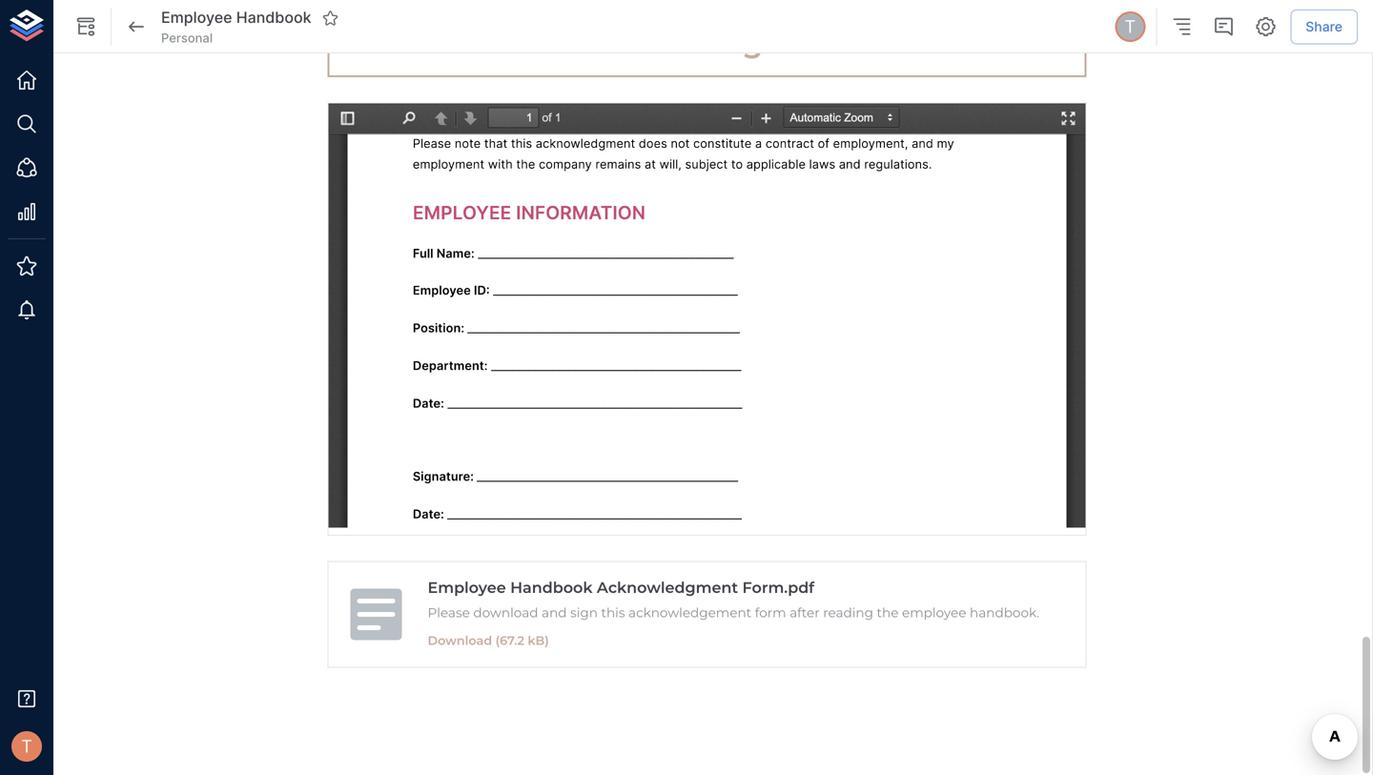 Task type: describe. For each thing, give the bounding box(es) containing it.
acknowledgement
[[629, 605, 752, 621]]

0 vertical spatial acknowledgment
[[566, 23, 849, 60]]

reading
[[824, 605, 874, 621]]

personal link
[[161, 29, 213, 47]]

kb
[[528, 634, 545, 649]]

download
[[428, 634, 492, 649]]

this
[[602, 605, 625, 621]]

handbook for employee handbook acknowledgment form.pdf please download and sign this acknowledgement form after reading the employee handbook.
[[511, 579, 593, 597]]

67.2
[[500, 634, 525, 649]]

form.pdf
[[743, 579, 815, 597]]

acknowledgment inside 'employee handbook acknowledgment form.pdf please download and sign this acknowledgement form after reading the employee handbook.'
[[597, 579, 739, 597]]

the
[[877, 605, 899, 621]]

handbook for employee handbook
[[236, 8, 312, 27]]

1 vertical spatial t button
[[6, 726, 48, 768]]

employee for employee handbook
[[161, 8, 232, 27]]



Task type: locate. For each thing, give the bounding box(es) containing it.
show wiki image
[[74, 15, 97, 38]]

1 vertical spatial acknowledgment
[[597, 579, 739, 597]]

0 horizontal spatial t
[[21, 736, 32, 757]]

personal
[[161, 30, 213, 45]]

please
[[428, 605, 470, 621]]

handbook left favorite icon
[[236, 8, 312, 27]]

form
[[755, 605, 787, 621]]

employee
[[161, 8, 232, 27], [428, 579, 506, 597]]

1 vertical spatial employee
[[428, 579, 506, 597]]

0 horizontal spatial t button
[[6, 726, 48, 768]]

favorite image
[[322, 9, 339, 27]]

0 horizontal spatial handbook
[[236, 8, 312, 27]]

employee inside 'employee handbook acknowledgment form.pdf please download and sign this acknowledgement form after reading the employee handbook.'
[[428, 579, 506, 597]]

sign
[[571, 605, 598, 621]]

1 vertical spatial t
[[21, 736, 32, 757]]

1 vertical spatial handbook
[[511, 579, 593, 597]]

acknowledgment
[[566, 23, 849, 60], [597, 579, 739, 597]]

handbook
[[236, 8, 312, 27], [511, 579, 593, 597]]

1 horizontal spatial handbook
[[511, 579, 593, 597]]

employee up personal
[[161, 8, 232, 27]]

employee for employee handbook acknowledgment form.pdf please download and sign this acknowledgement form after reading the employee handbook.
[[428, 579, 506, 597]]

comments image
[[1213, 15, 1236, 38]]

go back image
[[125, 15, 148, 38]]

t button
[[1113, 9, 1149, 45], [6, 726, 48, 768]]

employee
[[903, 605, 967, 621]]

share button
[[1291, 9, 1359, 44]]

handbook up and
[[511, 579, 593, 597]]

employee handbook acknowledgment form.pdf please download and sign this acknowledgement form after reading the employee handbook.
[[428, 579, 1040, 621]]

)
[[545, 634, 549, 649]]

employee handbook
[[161, 8, 312, 27]]

share
[[1306, 18, 1343, 35]]

table of contents image
[[1171, 15, 1194, 38]]

0 vertical spatial handbook
[[236, 8, 312, 27]]

employee up please
[[428, 579, 506, 597]]

settings image
[[1255, 15, 1278, 38]]

download ( 67.2 kb )
[[428, 634, 549, 649]]

0 vertical spatial employee
[[161, 8, 232, 27]]

t
[[1125, 16, 1136, 37], [21, 736, 32, 757]]

1 horizontal spatial t
[[1125, 16, 1136, 37]]

(
[[496, 634, 500, 649]]

1 horizontal spatial t button
[[1113, 9, 1149, 45]]

0 horizontal spatial employee
[[161, 8, 232, 27]]

and
[[542, 605, 567, 621]]

handbook.
[[970, 605, 1040, 621]]

after
[[790, 605, 820, 621]]

download
[[474, 605, 539, 621]]

0 vertical spatial t
[[1125, 16, 1136, 37]]

1 horizontal spatial employee
[[428, 579, 506, 597]]

handbook inside 'employee handbook acknowledgment form.pdf please download and sign this acknowledgement form after reading the employee handbook.'
[[511, 579, 593, 597]]

0 vertical spatial t button
[[1113, 9, 1149, 45]]



Task type: vqa. For each thing, say whether or not it's contained in the screenshot.
the Upload Button
no



